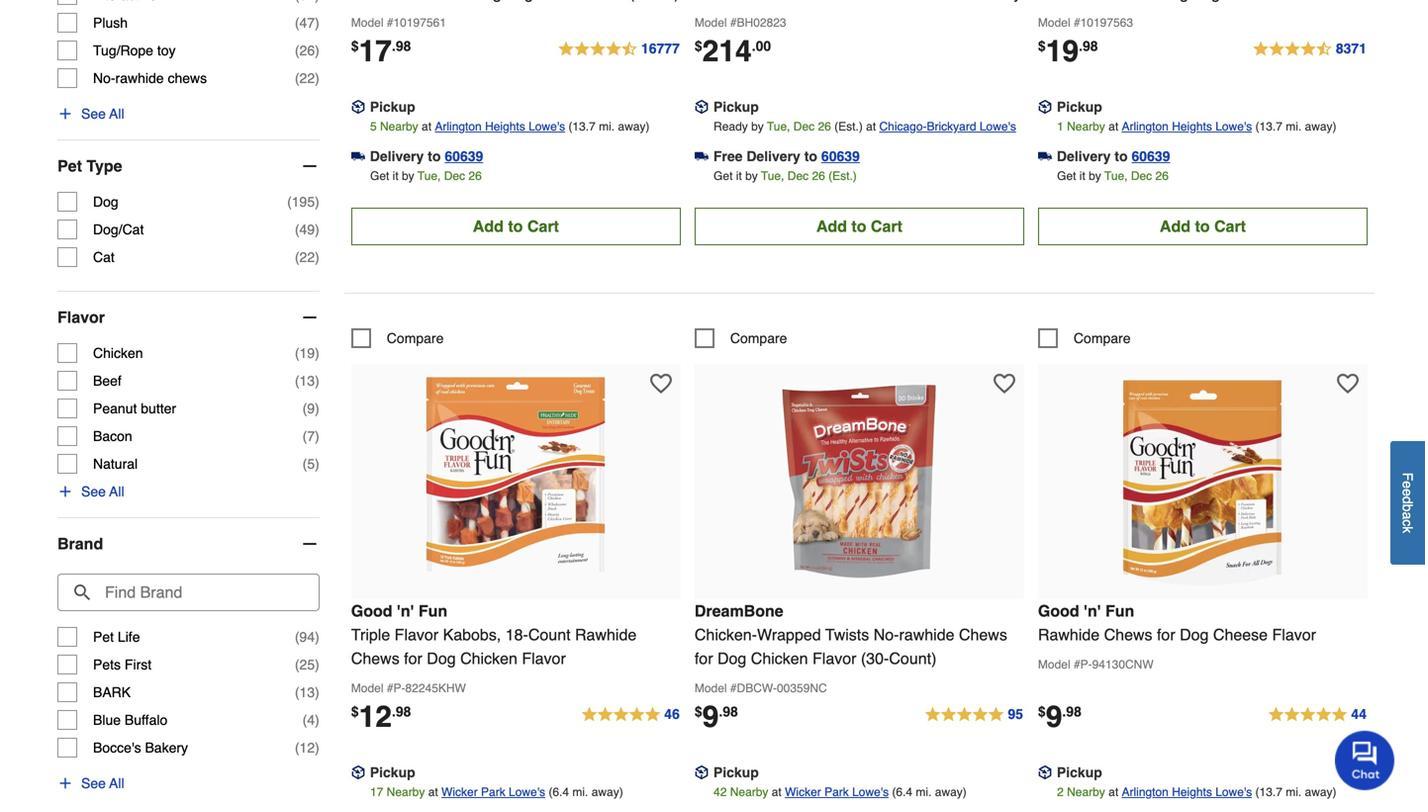 Task type: describe. For each thing, give the bounding box(es) containing it.
heights for 2 nearby
[[1172, 786, 1212, 800]]

3 see all button from the top
[[57, 774, 124, 794]]

actual price $9.98 element for 44
[[1038, 700, 1082, 734]]

.98 for 95
[[719, 704, 738, 720]]

214
[[702, 34, 752, 68]]

94130cnw
[[1092, 658, 1154, 672]]

model for model # p-94130cnw
[[1038, 658, 1071, 672]]

) for natural
[[315, 456, 319, 472]]

free delivery to 60639
[[713, 148, 860, 164]]

195
[[292, 194, 315, 210]]

peanut butter
[[93, 401, 176, 417]]

for inside dreambone chicken-wrapped twists no-rawhide chews for dog chicken flavor (30-count)
[[695, 650, 713, 668]]

1 cart from the left
[[527, 217, 559, 235]]

( for dog
[[287, 194, 292, 210]]

brickyard
[[927, 120, 976, 134]]

brand
[[57, 535, 103, 553]]

bocce's
[[93, 740, 141, 756]]

) for cat
[[315, 250, 319, 265]]

60639 for 1 nearby
[[1132, 148, 1170, 164]]

$ for 16777
[[351, 38, 359, 54]]

count)
[[889, 650, 937, 668]]

( 7 )
[[303, 429, 319, 444]]

2 heart outline image from the left
[[1337, 373, 1359, 395]]

all for 1st plus icon from the top
[[109, 106, 124, 122]]

compare for "5001874861" element at the top of the page
[[730, 330, 787, 346]]

) for peanut butter
[[315, 401, 319, 417]]

) for dog
[[315, 194, 319, 210]]

0 horizontal spatial chicken
[[93, 346, 143, 361]]

1 vertical spatial (est.)
[[829, 169, 857, 183]]

flavor inside button
[[57, 308, 105, 327]]

94
[[299, 630, 315, 645]]

( 5 )
[[303, 456, 319, 472]]

pets first
[[93, 657, 152, 673]]

model for model # 10197561
[[351, 16, 384, 30]]

model for model # 10197563
[[1038, 16, 1071, 30]]

butter
[[141, 401, 176, 417]]

ready
[[714, 120, 748, 134]]

pickup image for 5 nearby
[[351, 100, 365, 114]]

2
[[1057, 786, 1064, 800]]

tue, for 1 nearby
[[1105, 169, 1128, 183]]

2 plus image from the top
[[57, 484, 73, 500]]

16777 button
[[557, 37, 681, 61]]

( 13 ) for bark
[[295, 685, 319, 701]]

60639 for 5 nearby
[[445, 148, 483, 164]]

1 heart outline image from the left
[[994, 373, 1015, 395]]

) for plush
[[315, 15, 319, 31]]

10197563
[[1080, 16, 1133, 30]]

(30-
[[861, 650, 889, 668]]

1 e from the top
[[1400, 481, 1416, 489]]

c
[[1400, 520, 1416, 527]]

1 nearby at arlington heights lowe's (13.7 mi. away)
[[1057, 120, 1337, 134]]

good 'n' fun triple flavor kabobs, 18-count rawhide chews for dog chicken flavor image
[[407, 374, 625, 592]]

95 button
[[924, 704, 1024, 727]]

toy
[[157, 43, 176, 58]]

cheese
[[1213, 626, 1268, 644]]

dbcw-
[[737, 682, 777, 696]]

mi. for 5 nearby at arlington heights lowe's (13.7 mi. away)
[[599, 120, 615, 134]]

dog/cat
[[93, 222, 144, 238]]

good for good 'n' fun rawhide chews for dog cheese flavor
[[1038, 602, 1080, 620]]

dog up dog/cat
[[93, 194, 118, 210]]

blue buffalo
[[93, 713, 168, 729]]

( 195 )
[[287, 194, 319, 210]]

19 for ( 19 )
[[299, 346, 315, 361]]

chicken-
[[695, 626, 757, 644]]

44
[[1351, 707, 1367, 722]]

95
[[1008, 707, 1023, 722]]

mi. for 17 nearby at wicker park lowe's (6.4 mi. away)
[[572, 786, 588, 800]]

see all for 1st plus icon from the top
[[81, 106, 124, 122]]

0 vertical spatial (est.)
[[835, 120, 863, 134]]

$ 9 .98 for 95
[[695, 700, 738, 734]]

heart outline image
[[650, 373, 672, 395]]

no-rawhide chews
[[93, 70, 207, 86]]

( for no-rawhide chews
[[295, 70, 299, 86]]

minus image
[[300, 535, 319, 554]]

at for 2 nearby at arlington heights lowe's (13.7 mi. away)
[[1109, 786, 1119, 800]]

) for bark
[[315, 685, 319, 701]]

2 60639 from the left
[[821, 148, 860, 164]]

f e e d b a c k
[[1400, 473, 1416, 534]]

dreambone chicken-wrapped twists no-rawhide chews for dog chicken flavor (30-count)
[[695, 602, 1007, 668]]

good 'n' fun rawhide chews for dog cheese flavor
[[1038, 602, 1316, 644]]

away) for 2 nearby at arlington heights lowe's (13.7 mi. away)
[[1305, 786, 1337, 800]]

cat
[[93, 250, 115, 265]]

4
[[307, 713, 315, 729]]

bocce's bakery
[[93, 740, 188, 756]]

2 nearby at arlington heights lowe's (13.7 mi. away)
[[1057, 786, 1337, 800]]

( 94 )
[[295, 630, 319, 645]]

$ for 8371
[[1038, 38, 1046, 54]]

truck filled image for 1 nearby
[[1038, 150, 1052, 163]]

3 plus image from the top
[[57, 776, 73, 792]]

1
[[1057, 120, 1064, 134]]

flavor right triple
[[395, 626, 439, 644]]

brand button
[[57, 519, 319, 570]]

pet type
[[57, 157, 122, 175]]

model # dbcw-00359nc
[[695, 682, 827, 696]]

pickup image for ready by
[[695, 100, 709, 114]]

60639 button for 1 nearby
[[1132, 146, 1170, 166]]

# for p-82245khw
[[387, 682, 393, 696]]

park for 17 nearby
[[481, 786, 505, 800]]

( 12 )
[[295, 740, 319, 756]]

good 'n' fun rawhide chews for dog cheese flavor image
[[1094, 374, 1312, 592]]

tue, for 5 nearby
[[418, 169, 441, 183]]

0 vertical spatial 17
[[359, 34, 392, 68]]

tug/rope
[[93, 43, 153, 58]]

f e e d b a c k button
[[1391, 441, 1425, 565]]

chicago-brickyard lowe's button
[[879, 117, 1016, 136]]

13 for beef
[[299, 373, 315, 389]]

46
[[664, 707, 680, 722]]

1 vertical spatial 5
[[307, 456, 315, 472]]

(13.7 for 2 nearby at arlington heights lowe's (13.7 mi. away)
[[1256, 786, 1283, 800]]

( 49 )
[[295, 222, 319, 238]]

# for bh02823
[[730, 16, 737, 30]]

5 nearby at arlington heights lowe's (13.7 mi. away)
[[370, 120, 650, 134]]

truck filled image for 5 nearby
[[351, 150, 365, 163]]

tue, up free delivery to 60639
[[767, 120, 790, 134]]

( for plush
[[295, 15, 299, 31]]

1 plus image from the top
[[57, 106, 73, 122]]

by for 5 nearby
[[402, 169, 414, 183]]

model # bh02823
[[695, 16, 786, 30]]

model for model # bh02823
[[695, 16, 727, 30]]

first
[[125, 657, 152, 673]]

lowe's for 5 nearby at arlington heights lowe's (13.7 mi. away)
[[529, 120, 565, 134]]

$ for 95
[[695, 704, 702, 720]]

pickup for 1 nearby
[[1057, 99, 1102, 115]]

dog inside dreambone chicken-wrapped twists no-rawhide chews for dog chicken flavor (30-count)
[[718, 650, 747, 668]]

25
[[299, 657, 315, 673]]

1 vertical spatial 17
[[370, 786, 383, 800]]

pickup for 2 nearby
[[1057, 765, 1102, 781]]

( 26 )
[[295, 43, 319, 58]]

lowe's for 1 nearby at arlington heights lowe's (13.7 mi. away)
[[1216, 120, 1252, 134]]

( for pet life
[[295, 630, 299, 645]]

peanut
[[93, 401, 137, 417]]

47
[[299, 15, 315, 31]]

away) for 17 nearby at wicker park lowe's (6.4 mi. away)
[[592, 786, 623, 800]]

) for bocce's bakery
[[315, 740, 319, 756]]

chews inside dreambone chicken-wrapped twists no-rawhide chews for dog chicken flavor (30-count)
[[959, 626, 1007, 644]]

8371
[[1336, 40, 1367, 56]]

natural
[[93, 456, 138, 472]]

at for 42 nearby at wicker park lowe's (6.4 mi. away)
[[772, 786, 782, 800]]

arlington for 1 nearby
[[1122, 120, 1169, 134]]

see all for 2nd plus icon from the bottom
[[81, 484, 124, 500]]

19 for $ 19 .98
[[1046, 34, 1079, 68]]

arlington heights lowe's button for 2 nearby
[[1122, 783, 1252, 803]]

beef
[[93, 373, 122, 389]]

) for no-rawhide chews
[[315, 70, 319, 86]]

0 horizontal spatial 9
[[307, 401, 315, 417]]

$ 214 .00
[[695, 34, 771, 68]]

wicker for 17 nearby
[[441, 786, 478, 800]]

triple
[[351, 626, 390, 644]]

flavor inside good 'n' fun rawhide chews for dog cheese flavor
[[1272, 626, 1316, 644]]

dec for 1 nearby
[[1131, 169, 1152, 183]]

a
[[1400, 512, 1416, 520]]

minus image for pet type
[[300, 156, 319, 176]]

model # p-82245khw
[[351, 682, 466, 696]]

46 button
[[580, 704, 681, 727]]

dreambone
[[695, 602, 784, 620]]

'n' for chews
[[1084, 602, 1101, 620]]

$ 19 .98
[[1038, 34, 1098, 68]]

add to cart for 1st add to cart 'button' from the right
[[1160, 217, 1246, 235]]

at for 5 nearby at arlington heights lowe's (13.7 mi. away)
[[422, 120, 432, 134]]

tug/rope toy
[[93, 43, 176, 58]]

buffalo
[[125, 713, 168, 729]]

) for dog/cat
[[315, 222, 319, 238]]

) for pet life
[[315, 630, 319, 645]]

2 delivery from the left
[[747, 148, 801, 164]]

model # p-94130cnw
[[1038, 658, 1154, 672]]

model for model # p-82245khw
[[351, 682, 384, 696]]

.98 for 16777
[[392, 38, 411, 54]]

00359nc
[[777, 682, 827, 696]]

actual price $214.00 element
[[695, 34, 771, 68]]

1 see all button from the top
[[57, 104, 124, 124]]

chews inside good 'n' fun triple flavor kabobs, 18-count rawhide chews for dog chicken flavor
[[351, 650, 400, 668]]

it for 1 nearby
[[1080, 169, 1086, 183]]

Find Brand text field
[[57, 574, 319, 612]]

( 25 )
[[295, 657, 319, 673]]

1 add to cart button from the left
[[351, 208, 681, 245]]

lowe's for 42 nearby at wicker park lowe's (6.4 mi. away)
[[852, 786, 889, 800]]

.00
[[752, 38, 771, 54]]

at for 17 nearby at wicker park lowe's (6.4 mi. away)
[[428, 786, 438, 800]]

good 'n' fun triple flavor kabobs, 18-count rawhide chews for dog chicken flavor
[[351, 602, 637, 668]]

5014803819 element
[[351, 328, 444, 348]]

see all for third plus icon
[[81, 776, 124, 792]]

bh02823
[[737, 16, 786, 30]]

( 4 )
[[303, 713, 319, 729]]



Task type: locate. For each thing, give the bounding box(es) containing it.
3 compare from the left
[[1074, 330, 1131, 346]]

pet life
[[93, 630, 140, 645]]

pickup image down 'actual price $19.98' element
[[1038, 100, 1052, 114]]

mi. left chat invite button image
[[1286, 786, 1302, 800]]

see for third plus icon
[[81, 776, 106, 792]]

2 'n' from the left
[[1084, 602, 1101, 620]]

0 horizontal spatial no-
[[93, 70, 115, 86]]

free
[[713, 148, 743, 164]]

pickup up ready
[[713, 99, 759, 115]]

2 park from the left
[[825, 786, 849, 800]]

pickup up 1 on the right top
[[1057, 99, 1102, 115]]

flavor inside dreambone chicken-wrapped twists no-rawhide chews for dog chicken flavor (30-count)
[[813, 650, 857, 668]]

k
[[1400, 527, 1416, 534]]

add for 1st add to cart 'button' from the right
[[1160, 217, 1191, 235]]

3 60639 button from the left
[[1132, 146, 1170, 166]]

get it by tue, dec 26 for 1 nearby
[[1057, 169, 1169, 183]]

10197561
[[393, 16, 446, 30]]

1 horizontal spatial chews
[[959, 626, 1007, 644]]

fun up kabobs, at the bottom of page
[[419, 602, 448, 620]]

60639 down 5 nearby at arlington heights lowe's (13.7 mi. away)
[[445, 148, 483, 164]]

p-
[[1080, 658, 1092, 672], [393, 682, 405, 696]]

1 horizontal spatial for
[[695, 650, 713, 668]]

pickup up 42
[[713, 765, 759, 781]]

model left 94130cnw at the bottom right of page
[[1038, 658, 1071, 672]]

13 ) from the top
[[315, 657, 319, 673]]

model up 'actual price $19.98' element
[[1038, 16, 1071, 30]]

actual price $19.98 element
[[1038, 34, 1098, 68]]

$ inside the $ 12 .98
[[351, 704, 359, 720]]

2 cart from the left
[[871, 217, 903, 235]]

dec down 1 nearby at arlington heights lowe's (13.7 mi. away)
[[1131, 169, 1152, 183]]

model up the $ 12 .98 at the left bottom of page
[[351, 682, 384, 696]]

2 fun from the left
[[1106, 602, 1135, 620]]

fun up 94130cnw at the bottom right of page
[[1106, 602, 1135, 620]]

model # 10197563
[[1038, 16, 1133, 30]]

1 60639 from the left
[[445, 148, 483, 164]]

0 horizontal spatial p-
[[393, 682, 405, 696]]

2 $ 9 .98 from the left
[[1038, 700, 1082, 734]]

away) down 16777 button
[[618, 120, 650, 134]]

actual price $9.98 element right the 95
[[1038, 700, 1082, 734]]

1 horizontal spatial delivery to 60639
[[1057, 148, 1170, 164]]

2 see all from the top
[[81, 484, 124, 500]]

0 horizontal spatial truck filled image
[[351, 150, 365, 163]]

2 horizontal spatial 60639 button
[[1132, 146, 1170, 166]]

26 down 5 nearby at arlington heights lowe's (13.7 mi. away)
[[469, 169, 482, 183]]

1 horizontal spatial chicken
[[460, 650, 518, 668]]

60639
[[445, 148, 483, 164], [821, 148, 860, 164], [1132, 148, 1170, 164]]

rawhide inside dreambone chicken-wrapped twists no-rawhide chews for dog chicken flavor (30-count)
[[899, 626, 955, 644]]

by for 1 nearby
[[1089, 169, 1101, 183]]

dog up 82245khw
[[427, 650, 456, 668]]

1 13 from the top
[[299, 373, 315, 389]]

2 truck filled image from the left
[[695, 150, 709, 163]]

26 for ready by
[[812, 169, 825, 183]]

flavor
[[57, 308, 105, 327], [395, 626, 439, 644], [1272, 626, 1316, 644], [522, 650, 566, 668], [813, 650, 857, 668]]

chews inside good 'n' fun rawhide chews for dog cheese flavor
[[1104, 626, 1153, 644]]

2 wicker park lowe's button from the left
[[785, 783, 889, 803]]

8 ) from the top
[[315, 373, 319, 389]]

0 horizontal spatial it
[[393, 169, 399, 183]]

1 5 stars image from the left
[[580, 704, 681, 727]]

13 down 25
[[299, 685, 315, 701]]

rawhide inside good 'n' fun rawhide chews for dog cheese flavor
[[1038, 626, 1100, 644]]

16777
[[641, 40, 680, 56]]

# up 'actual price $12.98' element at the bottom left
[[387, 682, 393, 696]]

.98 for 8371
[[1079, 38, 1098, 54]]

0 horizontal spatial add
[[473, 217, 504, 235]]

( for cat
[[295, 250, 299, 265]]

44 button
[[1267, 704, 1368, 727]]

see all button down bocce's
[[57, 774, 124, 794]]

mi.
[[599, 120, 615, 134], [1286, 120, 1302, 134], [572, 786, 588, 800], [916, 786, 932, 800], [1286, 786, 1302, 800]]

( 22 )
[[295, 70, 319, 86], [295, 250, 319, 265]]

dog inside good 'n' fun triple flavor kabobs, 18-count rawhide chews for dog chicken flavor
[[427, 650, 456, 668]]

bark
[[93, 685, 131, 701]]

9 right the 95
[[1046, 700, 1062, 734]]

model left dbcw-
[[695, 682, 727, 696]]

actual price $12.98 element
[[351, 700, 411, 734]]

away) down the 95 button at the right bottom of page
[[935, 786, 967, 800]]

1 horizontal spatial 5
[[370, 120, 377, 134]]

5 stars image for 46 button
[[580, 704, 681, 727]]

1 vertical spatial rawhide
[[899, 626, 955, 644]]

0 horizontal spatial $ 9 .98
[[695, 700, 738, 734]]

flavor down cat
[[57, 308, 105, 327]]

1 see all from the top
[[81, 106, 124, 122]]

5 down $ 17 .98
[[370, 120, 377, 134]]

1 horizontal spatial delivery
[[747, 148, 801, 164]]

1 delivery from the left
[[370, 148, 424, 164]]

2 good from the left
[[1038, 602, 1080, 620]]

for inside good 'n' fun rawhide chews for dog cheese flavor
[[1157, 626, 1176, 644]]

2 get it by tue, dec 26 from the left
[[1057, 169, 1169, 183]]

$ down model # 10197563 on the right top of page
[[1038, 38, 1046, 54]]

1 4.5 stars image from the left
[[557, 37, 681, 61]]

3 60639 from the left
[[1132, 148, 1170, 164]]

heights for 1 nearby
[[1172, 120, 1212, 134]]

0 vertical spatial rawhide
[[115, 70, 164, 86]]

chicken inside dreambone chicken-wrapped twists no-rawhide chews for dog chicken flavor (30-count)
[[751, 650, 808, 668]]

compare inside "5001874861" element
[[730, 330, 787, 346]]

1 park from the left
[[481, 786, 505, 800]]

2 horizontal spatial it
[[1080, 169, 1086, 183]]

wicker park lowe's button for 42 nearby
[[785, 783, 889, 803]]

.98
[[392, 38, 411, 54], [1079, 38, 1098, 54], [392, 704, 411, 720], [719, 704, 738, 720], [1062, 704, 1082, 720]]

1 vertical spatial 12
[[299, 740, 315, 756]]

pickup for 5 nearby
[[370, 99, 415, 115]]

1 horizontal spatial wicker park lowe's button
[[785, 783, 889, 803]]

see all down natural at the left of the page
[[81, 484, 124, 500]]

0 vertical spatial pickup image
[[1038, 100, 1052, 114]]

1 horizontal spatial pickup image
[[1038, 100, 1052, 114]]

nearby for 1 nearby
[[1067, 120, 1105, 134]]

9 for 95
[[702, 700, 719, 734]]

0 vertical spatial 19
[[1046, 34, 1079, 68]]

1 vertical spatial see all
[[81, 484, 124, 500]]

42 nearby at wicker park lowe's (6.4 mi. away)
[[714, 786, 967, 800]]

get for 5 nearby
[[370, 169, 389, 183]]

2 vertical spatial all
[[109, 776, 124, 792]]

2 horizontal spatial 9
[[1046, 700, 1062, 734]]

add to cart
[[473, 217, 559, 235], [816, 217, 903, 235], [1160, 217, 1246, 235]]

1 horizontal spatial no-
[[874, 626, 899, 644]]

pickup for ready by
[[713, 99, 759, 115]]

9 right 46 at bottom
[[702, 700, 719, 734]]

0 vertical spatial see
[[81, 106, 106, 122]]

delivery to 60639 down 1 on the right top
[[1057, 148, 1170, 164]]

model for model # dbcw-00359nc
[[695, 682, 727, 696]]

away) for 1 nearby at arlington heights lowe's (13.7 mi. away)
[[1305, 120, 1337, 134]]

pickup up 2
[[1057, 765, 1102, 781]]

mi. down the 95 button at the right bottom of page
[[916, 786, 932, 800]]

0 horizontal spatial actual price $9.98 element
[[695, 700, 738, 734]]

d
[[1400, 497, 1416, 504]]

dec down 5 nearby at arlington heights lowe's (13.7 mi. away)
[[444, 169, 465, 183]]

1 horizontal spatial p-
[[1080, 658, 1092, 672]]

1 horizontal spatial add to cart button
[[695, 208, 1024, 245]]

22 for cat
[[299, 250, 315, 265]]

e up b
[[1400, 489, 1416, 497]]

1 horizontal spatial heart outline image
[[1337, 373, 1359, 395]]

'n'
[[397, 602, 414, 620], [1084, 602, 1101, 620]]

rawhide down "tug/rope toy"
[[115, 70, 164, 86]]

nearby for 17 nearby
[[387, 786, 425, 800]]

1 vertical spatial all
[[109, 484, 124, 500]]

2 horizontal spatial compare
[[1074, 330, 1131, 346]]

get it by tue, dec 26 (est.)
[[714, 169, 857, 183]]

(13.7 down 44 button
[[1256, 786, 1283, 800]]

17 down model # 10197561
[[359, 34, 392, 68]]

1 horizontal spatial 4.5 stars image
[[1252, 37, 1368, 61]]

2 ( 22 ) from the top
[[295, 250, 319, 265]]

see down natural at the left of the page
[[81, 484, 106, 500]]

tue, down 1 nearby at arlington heights lowe's (13.7 mi. away)
[[1105, 169, 1128, 183]]

1 horizontal spatial it
[[736, 169, 742, 183]]

6 ) from the top
[[315, 250, 319, 265]]

1 vertical spatial 13
[[299, 685, 315, 701]]

it for 5 nearby
[[393, 169, 399, 183]]

9 ) from the top
[[315, 401, 319, 417]]

mi. for 1 nearby at arlington heights lowe's (13.7 mi. away)
[[1286, 120, 1302, 134]]

0 horizontal spatial 5 stars image
[[580, 704, 681, 727]]

0 vertical spatial plus image
[[57, 106, 73, 122]]

15 ) from the top
[[315, 713, 319, 729]]

all for 2nd plus icon from the bottom
[[109, 484, 124, 500]]

compare
[[387, 330, 444, 346], [730, 330, 787, 346], [1074, 330, 1131, 346]]

.98 inside $ 17 .98
[[392, 38, 411, 54]]

18-
[[505, 626, 528, 644]]

tue, down free delivery to 60639
[[761, 169, 784, 183]]

1 all from the top
[[109, 106, 124, 122]]

2 vertical spatial see all
[[81, 776, 124, 792]]

dec
[[794, 120, 815, 134], [444, 169, 465, 183], [788, 169, 809, 183], [1131, 169, 1152, 183]]

2 horizontal spatial 60639
[[1132, 148, 1170, 164]]

1 ) from the top
[[315, 15, 319, 31]]

2 add to cart button from the left
[[695, 208, 1024, 245]]

1 ( 22 ) from the top
[[295, 70, 319, 86]]

see all button up pet type
[[57, 104, 124, 124]]

minus image up "195"
[[300, 156, 319, 176]]

all down natural at the left of the page
[[109, 484, 124, 500]]

0 horizontal spatial delivery to 60639
[[370, 148, 483, 164]]

5 stars image containing 95
[[924, 704, 1024, 727]]

.98 for 44
[[1062, 704, 1082, 720]]

all down no-rawhide chews
[[109, 106, 124, 122]]

at for 1 nearby at arlington heights lowe's (13.7 mi. away)
[[1109, 120, 1119, 134]]

rawhide inside good 'n' fun triple flavor kabobs, 18-count rawhide chews for dog chicken flavor
[[575, 626, 637, 644]]

1 horizontal spatial add
[[816, 217, 847, 235]]

1 horizontal spatial pet
[[93, 630, 114, 645]]

2 compare from the left
[[730, 330, 787, 346]]

nearby right 42
[[730, 786, 768, 800]]

1 horizontal spatial 'n'
[[1084, 602, 1101, 620]]

pets
[[93, 657, 121, 673]]

delivery to 60639 for 1 nearby
[[1057, 148, 1170, 164]]

bacon
[[93, 429, 132, 444]]

12
[[359, 700, 392, 734], [299, 740, 315, 756]]

3 delivery from the left
[[1057, 148, 1111, 164]]

rawhide right count
[[575, 626, 637, 644]]

life
[[118, 630, 140, 645]]

$ right ( 26 )
[[351, 38, 359, 54]]

60639 button down 1 nearby at arlington heights lowe's (13.7 mi. away)
[[1132, 146, 1170, 166]]

5 stars image containing 44
[[1267, 704, 1368, 727]]

by for ready by
[[745, 169, 758, 183]]

(13.7
[[569, 120, 596, 134], [1256, 120, 1283, 134], [1256, 786, 1283, 800]]

5 stars image containing 46
[[580, 704, 681, 727]]

chicken down wrapped
[[751, 650, 808, 668]]

(6.4 for 17 nearby at wicker park lowe's (6.4 mi. away)
[[549, 786, 569, 800]]

arlington heights lowe's button for 5 nearby
[[435, 117, 565, 136]]

#
[[387, 16, 393, 30], [730, 16, 737, 30], [1074, 16, 1080, 30], [1074, 658, 1080, 672], [387, 682, 393, 696], [730, 682, 737, 696]]

1 horizontal spatial 12
[[359, 700, 392, 734]]

0 vertical spatial p-
[[1080, 658, 1092, 672]]

3 add from the left
[[1160, 217, 1191, 235]]

0 vertical spatial all
[[109, 106, 124, 122]]

1 vertical spatial ( 22 )
[[295, 250, 319, 265]]

good
[[351, 602, 393, 620], [1038, 602, 1080, 620]]

17 nearby at wicker park lowe's (6.4 mi. away)
[[370, 786, 623, 800]]

3 5 stars image from the left
[[1267, 704, 1368, 727]]

1 horizontal spatial rawhide
[[1038, 626, 1100, 644]]

lowe's
[[529, 120, 565, 134], [980, 120, 1016, 134], [1216, 120, 1252, 134], [509, 786, 545, 800], [852, 786, 889, 800], [1216, 786, 1252, 800]]

0 vertical spatial see all
[[81, 106, 124, 122]]

2 actual price $9.98 element from the left
[[1038, 700, 1082, 734]]

1 add from the left
[[473, 217, 504, 235]]

add for second add to cart 'button' from right
[[816, 217, 847, 235]]

fun
[[419, 602, 448, 620], [1106, 602, 1135, 620]]

1 horizontal spatial cart
[[871, 217, 903, 235]]

good inside good 'n' fun rawhide chews for dog cheese flavor
[[1038, 602, 1080, 620]]

(6.4
[[549, 786, 569, 800], [892, 786, 913, 800]]

3 cart from the left
[[1214, 217, 1246, 235]]

.98 down dbcw-
[[719, 704, 738, 720]]

1 horizontal spatial $ 9 .98
[[1038, 700, 1082, 734]]

add to cart for second add to cart 'button' from right
[[816, 217, 903, 235]]

actual price $17.98 element
[[351, 34, 411, 68]]

( for peanut butter
[[303, 401, 307, 417]]

it for ready by
[[736, 169, 742, 183]]

( 22 ) for no-rawhide chews
[[295, 70, 319, 86]]

3 all from the top
[[109, 776, 124, 792]]

2 4.5 stars image from the left
[[1252, 37, 1368, 61]]

for down chicken-
[[695, 650, 713, 668]]

pickup image for 2 nearby
[[1038, 766, 1052, 780]]

add to cart for 1st add to cart 'button' from left
[[473, 217, 559, 235]]

1 wicker park lowe's button from the left
[[441, 783, 545, 803]]

kabobs,
[[443, 626, 501, 644]]

for left the 'cheese'
[[1157, 626, 1176, 644]]

1 get it by tue, dec 26 from the left
[[370, 169, 482, 183]]

delivery to 60639 down 5 nearby at arlington heights lowe's (13.7 mi. away)
[[370, 148, 483, 164]]

$ right the 95
[[1038, 704, 1046, 720]]

away)
[[618, 120, 650, 134], [1305, 120, 1337, 134], [592, 786, 623, 800], [935, 786, 967, 800], [1305, 786, 1337, 800]]

rawhide
[[115, 70, 164, 86], [899, 626, 955, 644]]

19 down model # 10197563 on the right top of page
[[1046, 34, 1079, 68]]

1 horizontal spatial 5 stars image
[[924, 704, 1024, 727]]

pet left type
[[57, 157, 82, 175]]

2 horizontal spatial add
[[1160, 217, 1191, 235]]

compare inside 5014803819 element
[[387, 330, 444, 346]]

0 horizontal spatial rawhide
[[115, 70, 164, 86]]

flavor down count
[[522, 650, 566, 668]]

1 rawhide from the left
[[575, 626, 637, 644]]

2 5 stars image from the left
[[924, 704, 1024, 727]]

( 22 ) down ( 26 )
[[295, 70, 319, 86]]

fun inside good 'n' fun triple flavor kabobs, 18-count rawhide chews for dog chicken flavor
[[419, 602, 448, 620]]

( for beef
[[295, 373, 299, 389]]

0 horizontal spatial get it by tue, dec 26
[[370, 169, 482, 183]]

# up actual price $17.98 element
[[387, 16, 393, 30]]

away) for 5 nearby at arlington heights lowe's (13.7 mi. away)
[[618, 120, 650, 134]]

rawhide
[[575, 626, 637, 644], [1038, 626, 1100, 644]]

actual price $9.98 element
[[695, 700, 738, 734], [1038, 700, 1082, 734]]

add for 1st add to cart 'button' from left
[[473, 217, 504, 235]]

nearby down $ 17 .98
[[380, 120, 418, 134]]

1 vertical spatial pet
[[93, 630, 114, 645]]

tue, down 5 nearby at arlington heights lowe's (13.7 mi. away)
[[418, 169, 441, 183]]

0 horizontal spatial (6.4
[[549, 786, 569, 800]]

pickup image for 17 nearby
[[351, 766, 365, 780]]

(13.7 for 1 nearby at arlington heights lowe's (13.7 mi. away)
[[1256, 120, 1283, 134]]

0 horizontal spatial get
[[370, 169, 389, 183]]

pet for pet life
[[93, 630, 114, 645]]

pickup image for 1 nearby
[[1038, 100, 1052, 114]]

1 vertical spatial 19
[[299, 346, 315, 361]]

13
[[299, 373, 315, 389], [299, 685, 315, 701]]

12 ) from the top
[[315, 630, 319, 645]]

model up $ 17 .98
[[351, 16, 384, 30]]

p- for rawhide
[[1080, 658, 1092, 672]]

tue, for ready by
[[761, 169, 784, 183]]

see up pet type
[[81, 106, 106, 122]]

5001874861 element
[[695, 328, 787, 348]]

49
[[299, 222, 315, 238]]

1 vertical spatial plus image
[[57, 484, 73, 500]]

2 22 from the top
[[299, 250, 315, 265]]

2 minus image from the top
[[300, 308, 319, 328]]

1 truck filled image from the left
[[351, 150, 365, 163]]

60639 button down ready by tue, dec 26 (est.) at chicago-brickyard lowe's
[[821, 146, 860, 166]]

pickup image
[[351, 100, 365, 114], [695, 100, 709, 114], [695, 766, 709, 780], [1038, 766, 1052, 780]]

p- for triple
[[393, 682, 405, 696]]

# up "$ 19 .98"
[[1074, 16, 1080, 30]]

26 down the 47
[[299, 43, 315, 58]]

b
[[1400, 504, 1416, 512]]

twists
[[825, 626, 869, 644]]

0 horizontal spatial add to cart
[[473, 217, 559, 235]]

2 add from the left
[[816, 217, 847, 235]]

# up "$ 214 .00"
[[730, 16, 737, 30]]

$ for 44
[[1038, 704, 1046, 720]]

4.5 stars image
[[557, 37, 681, 61], [1252, 37, 1368, 61]]

$ 9 .98 right 46 at bottom
[[695, 700, 738, 734]]

compare inside 5014356895 element
[[1074, 330, 1131, 346]]

2 it from the left
[[736, 169, 742, 183]]

$ inside $ 17 .98
[[351, 38, 359, 54]]

3 it from the left
[[1080, 169, 1086, 183]]

chicken inside good 'n' fun triple flavor kabobs, 18-count rawhide chews for dog chicken flavor
[[460, 650, 518, 668]]

2 see from the top
[[81, 484, 106, 500]]

2 ( 13 ) from the top
[[295, 685, 319, 701]]

pickup for 17 nearby
[[370, 765, 415, 781]]

1 vertical spatial ( 13 )
[[295, 685, 319, 701]]

) for bacon
[[315, 429, 319, 444]]

( for bacon
[[303, 429, 307, 444]]

2 vertical spatial plus image
[[57, 776, 73, 792]]

get
[[370, 169, 389, 183], [714, 169, 733, 183], [1057, 169, 1076, 183]]

e up d
[[1400, 481, 1416, 489]]

(est.)
[[835, 120, 863, 134], [829, 169, 857, 183]]

12 for ( 12 )
[[299, 740, 315, 756]]

wrapped
[[757, 626, 821, 644]]

nearby right 1 on the right top
[[1067, 120, 1105, 134]]

2 horizontal spatial add to cart
[[1160, 217, 1246, 235]]

2 horizontal spatial truck filled image
[[1038, 150, 1052, 163]]

1 horizontal spatial wicker
[[785, 786, 821, 800]]

dec up free delivery to 60639
[[794, 120, 815, 134]]

5
[[370, 120, 377, 134], [307, 456, 315, 472]]

8371 button
[[1252, 37, 1368, 61]]

minus image up ( 19 )
[[300, 308, 319, 328]]

1 vertical spatial no-
[[874, 626, 899, 644]]

away) for 42 nearby at wicker park lowe's (6.4 mi. away)
[[935, 786, 967, 800]]

tue,
[[767, 120, 790, 134], [418, 169, 441, 183], [761, 169, 784, 183], [1105, 169, 1128, 183]]

'n' inside good 'n' fun rawhide chews for dog cheese flavor
[[1084, 602, 1101, 620]]

arlington for 2 nearby
[[1122, 786, 1169, 800]]

$
[[351, 38, 359, 54], [695, 38, 702, 54], [1038, 38, 1046, 54], [351, 704, 359, 720], [695, 704, 702, 720], [1038, 704, 1046, 720]]

2 (6.4 from the left
[[892, 786, 913, 800]]

1 minus image from the top
[[300, 156, 319, 176]]

2 e from the top
[[1400, 489, 1416, 497]]

heart outline image
[[994, 373, 1015, 395], [1337, 373, 1359, 395]]

( 19 )
[[295, 346, 319, 361]]

5 stars image
[[580, 704, 681, 727], [924, 704, 1024, 727], [1267, 704, 1368, 727]]

0 vertical spatial 12
[[359, 700, 392, 734]]

for inside good 'n' fun triple flavor kabobs, 18-count rawhide chews for dog chicken flavor
[[404, 650, 422, 668]]

1 vertical spatial 22
[[299, 250, 315, 265]]

2 get from the left
[[714, 169, 733, 183]]

2 all from the top
[[109, 484, 124, 500]]

pet inside button
[[57, 157, 82, 175]]

12 down ( 4 )
[[299, 740, 315, 756]]

( 13 ) down ( 19 )
[[295, 373, 319, 389]]

0 horizontal spatial 5
[[307, 456, 315, 472]]

1 'n' from the left
[[397, 602, 414, 620]]

2 13 from the top
[[299, 685, 315, 701]]

2 60639 button from the left
[[821, 146, 860, 166]]

# for 10197563
[[1074, 16, 1080, 30]]

1 add to cart from the left
[[473, 217, 559, 235]]

0 vertical spatial no-
[[93, 70, 115, 86]]

# down chicken-
[[730, 682, 737, 696]]

see for 1st plus icon from the top
[[81, 106, 106, 122]]

60639 button
[[445, 146, 483, 166], [821, 146, 860, 166], [1132, 146, 1170, 166]]

1 vertical spatial minus image
[[300, 308, 319, 328]]

$ 17 .98
[[351, 34, 411, 68]]

14 ) from the top
[[315, 685, 319, 701]]

22 for no-rawhide chews
[[299, 70, 315, 86]]

(
[[295, 15, 299, 31], [295, 43, 299, 58], [295, 70, 299, 86], [287, 194, 292, 210], [295, 222, 299, 238], [295, 250, 299, 265], [295, 346, 299, 361], [295, 373, 299, 389], [303, 401, 307, 417], [303, 429, 307, 444], [303, 456, 307, 472], [295, 630, 299, 645], [295, 657, 299, 673], [295, 685, 299, 701], [303, 713, 307, 729], [295, 740, 299, 756]]

nearby down 'actual price $12.98' element at the bottom left
[[387, 786, 425, 800]]

42
[[714, 786, 727, 800]]

60639 down 1 nearby at arlington heights lowe's (13.7 mi. away)
[[1132, 148, 1170, 164]]

60639 button for ready by
[[821, 146, 860, 166]]

nearby for 42 nearby
[[730, 786, 768, 800]]

1 get from the left
[[370, 169, 389, 183]]

dog
[[93, 194, 118, 210], [1180, 626, 1209, 644], [427, 650, 456, 668], [718, 650, 747, 668]]

22
[[299, 70, 315, 86], [299, 250, 315, 265]]

10 ) from the top
[[315, 429, 319, 444]]

3 add to cart from the left
[[1160, 217, 1246, 235]]

'n' up model # p-94130cnw
[[1084, 602, 1101, 620]]

26 for 5 nearby
[[469, 169, 482, 183]]

1 horizontal spatial get
[[714, 169, 733, 183]]

26 up free delivery to 60639
[[818, 120, 831, 134]]

see all button down natural at the left of the page
[[57, 482, 124, 502]]

chews up 94130cnw at the bottom right of page
[[1104, 626, 1153, 644]]

park
[[481, 786, 505, 800], [825, 786, 849, 800]]

1 60639 button from the left
[[445, 146, 483, 166]]

see
[[81, 106, 106, 122], [81, 484, 106, 500], [81, 776, 106, 792]]

1 horizontal spatial compare
[[730, 330, 787, 346]]

chicken
[[93, 346, 143, 361], [460, 650, 518, 668], [751, 650, 808, 668]]

1 compare from the left
[[387, 330, 444, 346]]

22 down ( 49 )
[[299, 250, 315, 265]]

truck filled image for ready by
[[695, 150, 709, 163]]

5 ) from the top
[[315, 222, 319, 238]]

mi. down 8371 button
[[1286, 120, 1302, 134]]

$ inside "$ 19 .98"
[[1038, 38, 1046, 54]]

1 it from the left
[[393, 169, 399, 183]]

(13.7 down 16777 button
[[569, 120, 596, 134]]

1 horizontal spatial add to cart
[[816, 217, 903, 235]]

2 add to cart from the left
[[816, 217, 903, 235]]

2 horizontal spatial add to cart button
[[1038, 208, 1368, 245]]

( for chicken
[[295, 346, 299, 361]]

7
[[307, 429, 315, 444]]

12 for $ 12 .98
[[359, 700, 392, 734]]

'n' for flavor
[[397, 602, 414, 620]]

minus image inside flavor button
[[300, 308, 319, 328]]

0 vertical spatial see all button
[[57, 104, 124, 124]]

5 down ( 7 )
[[307, 456, 315, 472]]

'n' inside good 'n' fun triple flavor kabobs, 18-count rawhide chews for dog chicken flavor
[[397, 602, 414, 620]]

1 horizontal spatial 60639 button
[[821, 146, 860, 166]]

0 horizontal spatial add to cart button
[[351, 208, 681, 245]]

nearby
[[380, 120, 418, 134], [1067, 120, 1105, 134], [387, 786, 425, 800], [730, 786, 768, 800], [1067, 786, 1105, 800]]

chat invite button image
[[1335, 730, 1396, 791]]

60639 button down 5 nearby at arlington heights lowe's (13.7 mi. away)
[[445, 146, 483, 166]]

flavor right the 'cheese'
[[1272, 626, 1316, 644]]

rawhide up model # p-94130cnw
[[1038, 626, 1100, 644]]

3 truck filled image from the left
[[1038, 150, 1052, 163]]

) for tug/rope toy
[[315, 43, 319, 58]]

minus image
[[300, 156, 319, 176], [300, 308, 319, 328]]

minus image inside pet type button
[[300, 156, 319, 176]]

1 horizontal spatial get it by tue, dec 26
[[1057, 169, 1169, 183]]

pickup image
[[1038, 100, 1052, 114], [351, 766, 365, 780]]

heights
[[485, 120, 525, 134], [1172, 120, 1212, 134], [1172, 786, 1212, 800]]

e
[[1400, 481, 1416, 489], [1400, 489, 1416, 497]]

13 for bark
[[299, 685, 315, 701]]

3 see all from the top
[[81, 776, 124, 792]]

26 down 1 nearby at arlington heights lowe's (13.7 mi. away)
[[1156, 169, 1169, 183]]

( for natural
[[303, 456, 307, 472]]

no- inside dreambone chicken-wrapped twists no-rawhide chews for dog chicken flavor (30-count)
[[874, 626, 899, 644]]

1 horizontal spatial 9
[[702, 700, 719, 734]]

1 actual price $9.98 element from the left
[[695, 700, 738, 734]]

0 horizontal spatial 4.5 stars image
[[557, 37, 681, 61]]

60639 down ready by tue, dec 26 (est.) at chicago-brickyard lowe's
[[821, 148, 860, 164]]

dog inside good 'n' fun rawhide chews for dog cheese flavor
[[1180, 626, 1209, 644]]

minus image for flavor
[[300, 308, 319, 328]]

arlington for 5 nearby
[[435, 120, 482, 134]]

truck filled image
[[351, 150, 365, 163], [695, 150, 709, 163], [1038, 150, 1052, 163]]

pickup for 42 nearby
[[713, 765, 759, 781]]

2 horizontal spatial chews
[[1104, 626, 1153, 644]]

good inside good 'n' fun triple flavor kabobs, 18-count rawhide chews for dog chicken flavor
[[351, 602, 393, 620]]

0 horizontal spatial 'n'
[[397, 602, 414, 620]]

# for dbcw-00359nc
[[730, 682, 737, 696]]

2 wicker from the left
[[785, 786, 821, 800]]

2 ) from the top
[[315, 43, 319, 58]]

0 horizontal spatial 19
[[299, 346, 315, 361]]

1 fun from the left
[[419, 602, 448, 620]]

dreambone chicken-wrapped twists no-rawhide chews for dog chicken flavor (30-count) image
[[751, 374, 968, 592]]

f
[[1400, 473, 1416, 481]]

1 good from the left
[[351, 602, 393, 620]]

16 ) from the top
[[315, 740, 319, 756]]

( 9 )
[[303, 401, 319, 417]]

dog down chicken-
[[718, 650, 747, 668]]

4.5 stars image for 19
[[1252, 37, 1368, 61]]

see all up type
[[81, 106, 124, 122]]

model
[[351, 16, 384, 30], [695, 16, 727, 30], [1038, 16, 1071, 30], [1038, 658, 1071, 672], [351, 682, 384, 696], [695, 682, 727, 696]]

3 ) from the top
[[315, 70, 319, 86]]

.98 inside the $ 12 .98
[[392, 704, 411, 720]]

0 vertical spatial 13
[[299, 373, 315, 389]]

fun inside good 'n' fun rawhide chews for dog cheese flavor
[[1106, 602, 1135, 620]]

flavor down twists
[[813, 650, 857, 668]]

.98 down model # p-82245khw
[[392, 704, 411, 720]]

1 horizontal spatial fun
[[1106, 602, 1135, 620]]

1 ( 13 ) from the top
[[295, 373, 319, 389]]

0 horizontal spatial chews
[[351, 650, 400, 668]]

nearby right 2
[[1067, 786, 1105, 800]]

delivery to 60639 for 5 nearby
[[370, 148, 483, 164]]

1 (6.4 from the left
[[549, 786, 569, 800]]

4 ) from the top
[[315, 194, 319, 210]]

2 rawhide from the left
[[1038, 626, 1100, 644]]

pickup image down 'actual price $12.98' element at the bottom left
[[351, 766, 365, 780]]

blue
[[93, 713, 121, 729]]

0 horizontal spatial fun
[[419, 602, 448, 620]]

all for third plus icon
[[109, 776, 124, 792]]

0 horizontal spatial 12
[[299, 740, 315, 756]]

chews
[[168, 70, 207, 86]]

pet
[[57, 157, 82, 175], [93, 630, 114, 645]]

bakery
[[145, 740, 188, 756]]

get for 1 nearby
[[1057, 169, 1076, 183]]

5 stars image for the 95 button at the right bottom of page
[[924, 704, 1024, 727]]

1 vertical spatial pickup image
[[351, 766, 365, 780]]

4.5 stars image containing 16777
[[557, 37, 681, 61]]

0 vertical spatial pet
[[57, 157, 82, 175]]

plus image
[[57, 106, 73, 122], [57, 484, 73, 500], [57, 776, 73, 792]]

.98 down model # 10197561
[[392, 38, 411, 54]]

(13.7 down 8371 button
[[1256, 120, 1283, 134]]

) for beef
[[315, 373, 319, 389]]

5014356895 element
[[1038, 328, 1131, 348]]

( 47 )
[[295, 15, 319, 31]]

0 horizontal spatial park
[[481, 786, 505, 800]]

see all down bocce's
[[81, 776, 124, 792]]

3 add to cart button from the left
[[1038, 208, 1368, 245]]

chicken up beef
[[93, 346, 143, 361]]

0 vertical spatial 5
[[370, 120, 377, 134]]

2 delivery to 60639 from the left
[[1057, 148, 1170, 164]]

1 vertical spatial see
[[81, 484, 106, 500]]

$ inside "$ 214 .00"
[[695, 38, 702, 54]]

plush
[[93, 15, 128, 31]]

1 see from the top
[[81, 106, 106, 122]]

2 vertical spatial see
[[81, 776, 106, 792]]

1 22 from the top
[[299, 70, 315, 86]]

0 vertical spatial 22
[[299, 70, 315, 86]]

.98 inside "$ 19 .98"
[[1079, 38, 1098, 54]]

4.5 stars image containing 8371
[[1252, 37, 1368, 61]]

1 $ 9 .98 from the left
[[695, 700, 738, 734]]

no- down tug/rope
[[93, 70, 115, 86]]

no- up (30-
[[874, 626, 899, 644]]

arlington
[[435, 120, 482, 134], [1122, 120, 1169, 134], [1122, 786, 1169, 800]]

2 see all button from the top
[[57, 482, 124, 502]]

( for tug/rope toy
[[295, 43, 299, 58]]



Task type: vqa. For each thing, say whether or not it's contained in the screenshot.
Lowe's PRO link
no



